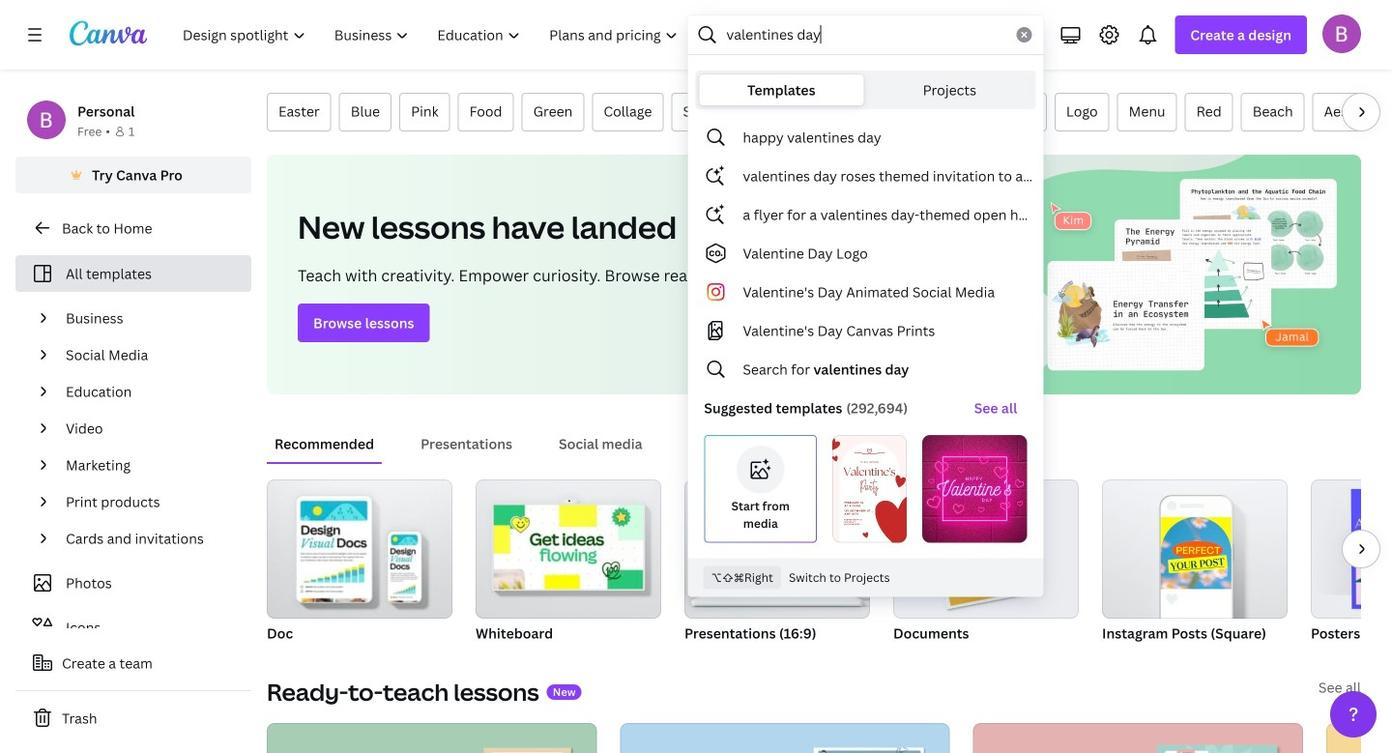 Task type: vqa. For each thing, say whether or not it's contained in the screenshot.
the left customise this template image
yes



Task type: locate. For each thing, give the bounding box(es) containing it.
polygons and pythagorean theorem image
[[620, 723, 950, 753]]

doc image
[[267, 479, 452, 619], [267, 479, 452, 619]]

customise this template image
[[832, 435, 907, 543], [922, 435, 1027, 543]]

poster (18 × 24 in portrait) image
[[1311, 479, 1392, 619], [1351, 489, 1392, 609]]

bob builder image
[[1322, 14, 1361, 53]]

None search field
[[688, 15, 1043, 597]]

Search search field
[[726, 16, 1005, 53]]

instagram post (square) image
[[1102, 479, 1288, 619], [1161, 517, 1231, 589]]

1 horizontal spatial customise this template image
[[922, 435, 1027, 543]]

0 horizontal spatial customise this template image
[[832, 435, 907, 543]]

top level navigation element
[[170, 15, 765, 54]]

document image
[[893, 479, 1079, 619], [927, 486, 1024, 609]]

whiteboard image
[[476, 479, 661, 619], [494, 505, 643, 589]]

presentation (16:9) image
[[684, 479, 870, 619], [703, 507, 852, 589]]

list box
[[689, 118, 1042, 550]]



Task type: describe. For each thing, give the bounding box(es) containing it.
pronouns image
[[973, 723, 1303, 753]]

1 customise this template image from the left
[[832, 435, 907, 543]]

life cycles image
[[267, 723, 597, 753]]

art history 101 image
[[1326, 723, 1392, 753]]

2 customise this template image from the left
[[922, 435, 1027, 543]]

new lessons have landed image
[[1002, 155, 1361, 394]]



